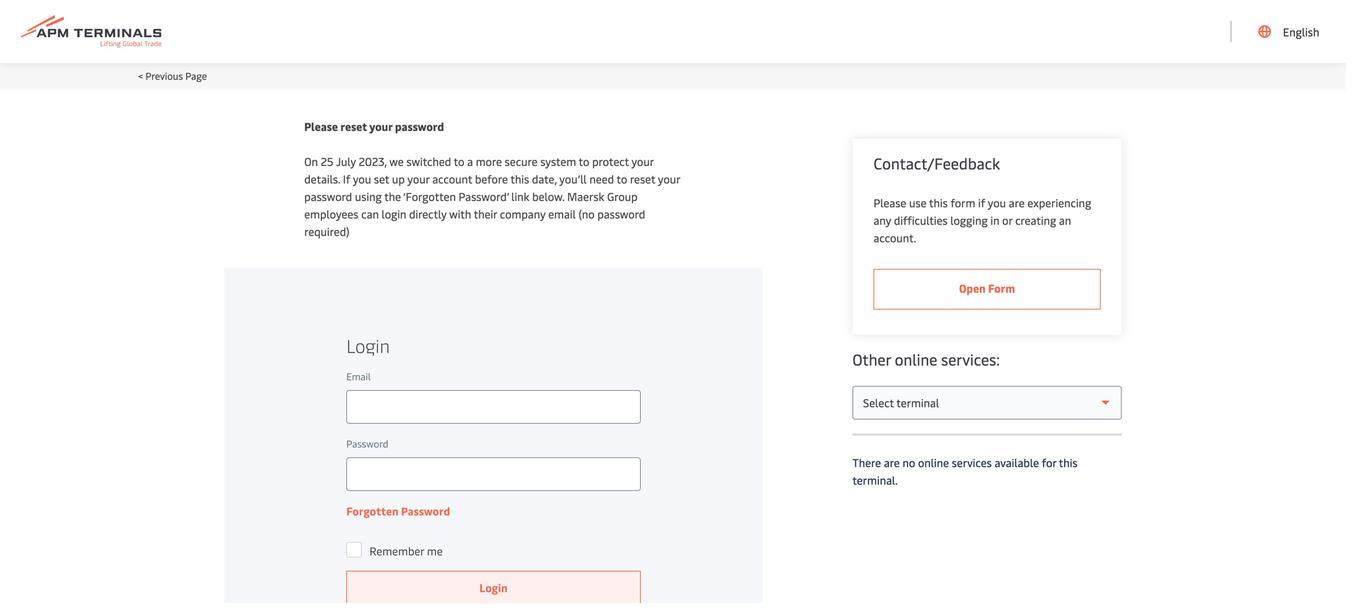 Task type: locate. For each thing, give the bounding box(es) containing it.
system
[[541, 154, 576, 169]]

experiencing
[[1028, 195, 1092, 210]]

use
[[910, 195, 927, 210]]

if
[[979, 195, 986, 210]]

0 horizontal spatial please
[[304, 119, 338, 134]]

0 vertical spatial are
[[1009, 195, 1025, 210]]

are up or
[[1009, 195, 1025, 210]]

< previous page
[[138, 69, 207, 82]]

0 vertical spatial please
[[304, 119, 338, 134]]

2 horizontal spatial this
[[1059, 456, 1078, 471]]

to
[[454, 154, 465, 169], [579, 154, 590, 169], [617, 171, 628, 187]]

maersk
[[567, 189, 605, 204]]

please up any
[[874, 195, 907, 210]]

password up switched
[[395, 119, 444, 134]]

reset up the july
[[341, 119, 367, 134]]

your right protect
[[632, 154, 654, 169]]

available
[[995, 456, 1040, 471]]

password down group
[[598, 207, 646, 222]]

0 horizontal spatial this
[[511, 171, 529, 187]]

to up group
[[617, 171, 628, 187]]

please
[[304, 119, 338, 134], [874, 195, 907, 210]]

2 vertical spatial this
[[1059, 456, 1078, 471]]

please reset your password
[[304, 119, 444, 134]]

1 vertical spatial reset
[[630, 171, 656, 187]]

password up employees
[[304, 189, 352, 204]]

there are no online services available for this terminal.
[[853, 456, 1078, 488]]

before
[[475, 171, 508, 187]]

are
[[1009, 195, 1025, 210], [884, 456, 900, 471]]

with
[[449, 207, 471, 222]]

open
[[960, 281, 986, 296]]

open form
[[960, 281, 1016, 296]]

1 horizontal spatial please
[[874, 195, 907, 210]]

english button
[[1259, 0, 1320, 63]]

need
[[590, 171, 614, 187]]

this inside on 25 july 2023, we switched to a more secure system to protect your details. if you set up your account before this date, you'll need to reset your password using the 'forgotten password' link below. maersk group employees can login directly with their company email (no password required)
[[511, 171, 529, 187]]

this right use
[[930, 195, 948, 210]]

1 horizontal spatial are
[[1009, 195, 1025, 210]]

can
[[361, 207, 379, 222]]

you
[[353, 171, 371, 187], [988, 195, 1007, 210]]

1 vertical spatial you
[[988, 195, 1007, 210]]

this up link
[[511, 171, 529, 187]]

1 horizontal spatial you
[[988, 195, 1007, 210]]

online right other
[[895, 349, 938, 370]]

are left no
[[884, 456, 900, 471]]

or
[[1003, 213, 1013, 228]]

more
[[476, 154, 502, 169]]

your
[[369, 119, 393, 134], [632, 154, 654, 169], [408, 171, 430, 187], [658, 171, 680, 187]]

you'll
[[560, 171, 587, 187]]

email
[[548, 207, 576, 222]]

this right for
[[1059, 456, 1078, 471]]

0 vertical spatial reset
[[341, 119, 367, 134]]

2 horizontal spatial password
[[598, 207, 646, 222]]

1 vertical spatial online
[[918, 456, 949, 471]]

1 vertical spatial please
[[874, 195, 907, 210]]

no
[[903, 456, 916, 471]]

please up 25
[[304, 119, 338, 134]]

this inside there are no online services available for this terminal.
[[1059, 456, 1078, 471]]

reset
[[341, 119, 367, 134], [630, 171, 656, 187]]

25
[[321, 154, 334, 169]]

0 horizontal spatial you
[[353, 171, 371, 187]]

set
[[374, 171, 389, 187]]

contact/feedback
[[874, 153, 1001, 174]]

please inside please use this form if you are experiencing any difficulties logging in or creating an account.
[[874, 195, 907, 210]]

on
[[304, 154, 318, 169]]

0 vertical spatial you
[[353, 171, 371, 187]]

their
[[474, 207, 497, 222]]

0 vertical spatial this
[[511, 171, 529, 187]]

to left a
[[454, 154, 465, 169]]

1 horizontal spatial password
[[395, 119, 444, 134]]

any
[[874, 213, 892, 228]]

0 horizontal spatial are
[[884, 456, 900, 471]]

services:
[[942, 349, 1000, 370]]

other online services:
[[853, 349, 1000, 370]]

1 horizontal spatial reset
[[630, 171, 656, 187]]

in
[[991, 213, 1000, 228]]

are inside there are no online services available for this terminal.
[[884, 456, 900, 471]]

protect
[[592, 154, 629, 169]]

to up you'll on the top left of page
[[579, 154, 590, 169]]

you inside please use this form if you are experiencing any difficulties logging in or creating an account.
[[988, 195, 1007, 210]]

1 vertical spatial this
[[930, 195, 948, 210]]

open form link
[[874, 269, 1101, 310]]

1 vertical spatial are
[[884, 456, 900, 471]]

below.
[[532, 189, 565, 204]]

reset up group
[[630, 171, 656, 187]]

account.
[[874, 230, 917, 245]]

1 horizontal spatial this
[[930, 195, 948, 210]]

online
[[895, 349, 938, 370], [918, 456, 949, 471]]

please use this form if you are experiencing any difficulties logging in or creating an account.
[[874, 195, 1092, 245]]

0 horizontal spatial password
[[304, 189, 352, 204]]

this
[[511, 171, 529, 187], [930, 195, 948, 210], [1059, 456, 1078, 471]]

online right no
[[918, 456, 949, 471]]

password
[[395, 119, 444, 134], [304, 189, 352, 204], [598, 207, 646, 222]]

1 horizontal spatial to
[[579, 154, 590, 169]]



Task type: describe. For each thing, give the bounding box(es) containing it.
july
[[336, 154, 356, 169]]

login
[[382, 207, 407, 222]]

if
[[343, 171, 351, 187]]

0 vertical spatial password
[[395, 119, 444, 134]]

password'
[[459, 189, 509, 204]]

previous
[[146, 69, 183, 82]]

2023,
[[359, 154, 387, 169]]

please for please reset your password
[[304, 119, 338, 134]]

an
[[1059, 213, 1072, 228]]

form
[[951, 195, 976, 210]]

previous page link
[[146, 69, 207, 82]]

0 horizontal spatial to
[[454, 154, 465, 169]]

for
[[1042, 456, 1057, 471]]

on 25 july 2023, we switched to a more secure system to protect your details. if you set up your account before this date, you'll need to reset your password using the 'forgotten password' link below. maersk group employees can login directly with their company email (no password required)
[[304, 154, 680, 239]]

creating
[[1016, 213, 1057, 228]]

the
[[384, 189, 401, 204]]

other
[[853, 349, 891, 370]]

account
[[432, 171, 472, 187]]

directly
[[409, 207, 447, 222]]

a
[[467, 154, 473, 169]]

2 horizontal spatial to
[[617, 171, 628, 187]]

this inside please use this form if you are experiencing any difficulties logging in or creating an account.
[[930, 195, 948, 210]]

employees
[[304, 207, 359, 222]]

your up 2023,
[[369, 119, 393, 134]]

<
[[138, 69, 143, 82]]

using
[[355, 189, 382, 204]]

details.
[[304, 171, 340, 187]]

we
[[390, 154, 404, 169]]

1 vertical spatial password
[[304, 189, 352, 204]]

group
[[607, 189, 638, 204]]

page
[[185, 69, 207, 82]]

are inside please use this form if you are experiencing any difficulties logging in or creating an account.
[[1009, 195, 1025, 210]]

switched
[[407, 154, 451, 169]]

there
[[853, 456, 882, 471]]

2 vertical spatial password
[[598, 207, 646, 222]]

form
[[989, 281, 1016, 296]]

'forgotten
[[403, 189, 456, 204]]

you inside on 25 july 2023, we switched to a more secure system to protect your details. if you set up your account before this date, you'll need to reset your password using the 'forgotten password' link below. maersk group employees can login directly with their company email (no password required)
[[353, 171, 371, 187]]

(no
[[579, 207, 595, 222]]

required)
[[304, 224, 350, 239]]

logging
[[951, 213, 988, 228]]

0 horizontal spatial reset
[[341, 119, 367, 134]]

difficulties
[[894, 213, 948, 228]]

secure
[[505, 154, 538, 169]]

your right the up
[[408, 171, 430, 187]]

company
[[500, 207, 546, 222]]

english
[[1284, 24, 1320, 39]]

please for please use this form if you are experiencing any difficulties logging in or creating an account.
[[874, 195, 907, 210]]

0 vertical spatial online
[[895, 349, 938, 370]]

services
[[952, 456, 992, 471]]

up
[[392, 171, 405, 187]]

date,
[[532, 171, 557, 187]]

online inside there are no online services available for this terminal.
[[918, 456, 949, 471]]

your right 'need'
[[658, 171, 680, 187]]

reset inside on 25 july 2023, we switched to a more secure system to protect your details. if you set up your account before this date, you'll need to reset your password using the 'forgotten password' link below. maersk group employees can login directly with their company email (no password required)
[[630, 171, 656, 187]]

terminal.
[[853, 473, 898, 488]]

link
[[512, 189, 530, 204]]



Task type: vqa. For each thing, say whether or not it's contained in the screenshot.
off
no



